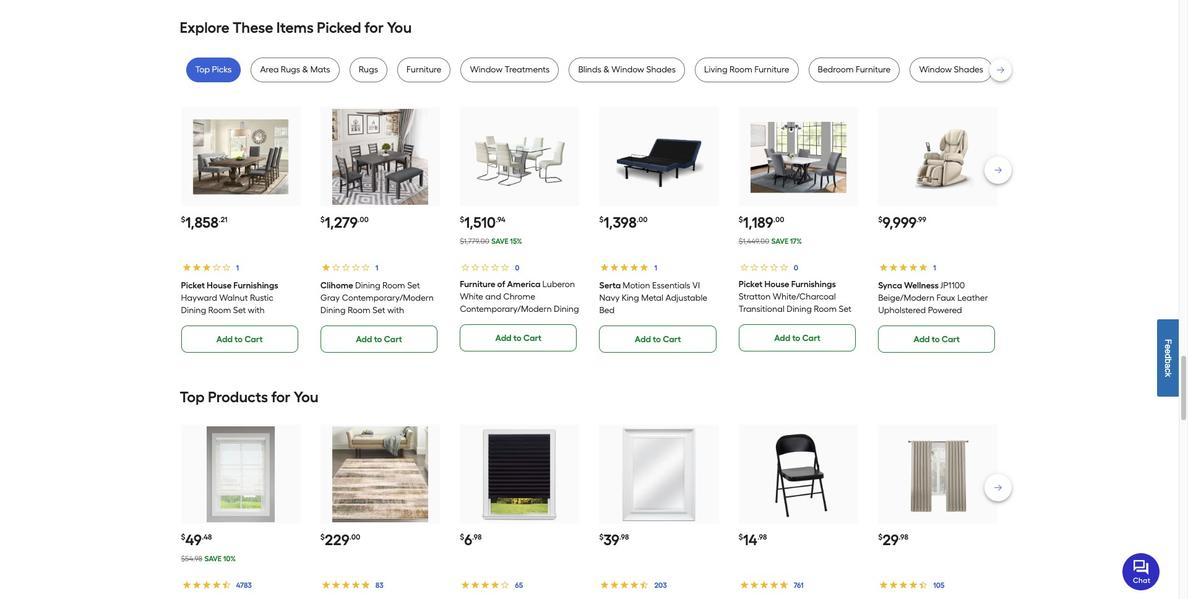 Task type: locate. For each thing, give the bounding box(es) containing it.
.98 for 14
[[758, 533, 767, 542]]

0 horizontal spatial &
[[302, 65, 308, 75]]

cart inside 1,398 list item
[[663, 335, 681, 345]]

$ for 1,189
[[739, 216, 743, 224]]

to down white/charcoal
[[793, 333, 801, 344]]

rugs right the mats
[[359, 65, 378, 75]]

1 horizontal spatial picket
[[739, 279, 763, 290]]

add to cart link inside 1,858 list item
[[181, 326, 298, 353]]

2 horizontal spatial window
[[920, 65, 952, 75]]

add to cart down picket house furnishings hayward walnut rustic dining room set with rectangular table (seats 6) in the left of the page
[[217, 335, 263, 345]]

to inside 1,279 list item
[[374, 335, 382, 345]]

save left 17%
[[772, 237, 789, 246]]

add to cart link for 9,999
[[879, 326, 996, 353]]

add down and
[[496, 333, 512, 344]]

picket house furnishings stratton white/charcoal transitional dining room set with rectangular table (seats 4) image
[[751, 109, 847, 205]]

.98 for 29
[[899, 533, 909, 542]]

add inside 1,279 list item
[[356, 335, 372, 345]]

cart inside 1,858 list item
[[245, 335, 263, 345]]

picket inside picket house furnishings stratton white/charcoal transitional dining room set with rectangular table (seats 4)
[[739, 279, 763, 290]]

massage
[[916, 318, 952, 328]]

king
[[622, 293, 639, 304]]

add to cart inside 9,999 'list item'
[[914, 335, 960, 345]]

.98 inside $ 29 .98
[[899, 533, 909, 542]]

add down 'dining room set gray contemporary/modern dining room set with rectangular table (seats 6)'
[[356, 335, 372, 345]]

add to cart down white/charcoal
[[775, 333, 821, 344]]

1 horizontal spatial furnishings
[[792, 279, 836, 290]]

4)
[[739, 329, 746, 339]]

cart down adjustable
[[663, 335, 681, 345]]

add down picket house furnishings hayward walnut rustic dining room set with rectangular table (seats 6) in the left of the page
[[217, 335, 233, 345]]

1,510
[[464, 214, 496, 232]]

to inside 1,398 list item
[[653, 335, 661, 345]]

top left products
[[180, 388, 205, 406]]

table
[[808, 317, 830, 327], [231, 318, 253, 328], [371, 318, 393, 328], [460, 329, 482, 339]]

add to cart inside 1,279 list item
[[356, 335, 402, 345]]

1 horizontal spatial you
[[387, 19, 412, 37]]

2 horizontal spatial save
[[772, 237, 789, 246]]

9,999 list item
[[879, 107, 998, 353]]

$ inside the $ 49 .48
[[181, 533, 185, 542]]

cart for 9,999
[[942, 335, 960, 345]]

window
[[470, 65, 503, 75], [612, 65, 645, 75], [920, 65, 952, 75]]

add to cart down 'dining room set gray contemporary/modern dining room set with rectangular table (seats 6)'
[[356, 335, 402, 345]]

e up d
[[1164, 344, 1174, 349]]

1 .98 from the left
[[472, 533, 482, 542]]

1 horizontal spatial for
[[365, 19, 384, 37]]

2 & from the left
[[604, 65, 610, 75]]

add down metal
[[635, 335, 651, 345]]

add inside 1,398 list item
[[635, 335, 651, 345]]

$ inside '$ 1,279 .00'
[[321, 216, 325, 224]]

add to cart down massage at the bottom of the page
[[914, 335, 960, 345]]

dining right clihome
[[355, 281, 381, 291]]

leather
[[958, 293, 988, 304]]

(seats inside 'dining room set gray contemporary/modern dining room set with rectangular table (seats 6)'
[[395, 318, 419, 328]]

0 vertical spatial top
[[195, 65, 210, 75]]

1 vertical spatial contemporary/modern
[[460, 304, 552, 315]]

1 horizontal spatial rugs
[[359, 65, 378, 75]]

dining inside picket house furnishings stratton white/charcoal transitional dining room set with rectangular table (seats 4)
[[787, 304, 812, 315]]

$ inside $ 1,189 .00
[[739, 216, 743, 224]]

$ inside $ 229 .00
[[321, 533, 325, 542]]

1 horizontal spatial save
[[492, 237, 509, 246]]

$ 1,510 .94
[[460, 214, 506, 232]]

add to cart
[[496, 333, 542, 344], [775, 333, 821, 344], [217, 335, 263, 345], [356, 335, 402, 345], [635, 335, 681, 345], [914, 335, 960, 345]]

house up stratton
[[765, 279, 790, 290]]

add to cart down chrome
[[496, 333, 542, 344]]

$1,779.00
[[460, 237, 490, 246]]

furniture
[[407, 65, 442, 75], [755, 65, 790, 75], [856, 65, 891, 75], [460, 279, 496, 290]]

for right products
[[271, 388, 291, 406]]

picket inside picket house furnishings hayward walnut rustic dining room set with rectangular table (seats 6)
[[181, 281, 205, 291]]

add to cart for 1,858
[[217, 335, 263, 345]]

save inside 1,189 list item
[[772, 237, 789, 246]]

$ 29 .98
[[879, 531, 909, 549]]

1 shades from the left
[[647, 65, 676, 75]]

add to cart down motion essentials vi navy king metal adjustable bed
[[635, 335, 681, 345]]

6) inside luberon white and chrome contemporary/modern dining room set with rectangular table (seats 6)
[[510, 329, 518, 339]]

17%
[[790, 237, 802, 246]]

style selections h white beveled wall mirror image
[[612, 427, 707, 522]]

cart down chair
[[942, 335, 960, 345]]

0 vertical spatial for
[[365, 19, 384, 37]]

0 horizontal spatial house
[[207, 281, 232, 291]]

house
[[765, 279, 790, 290], [207, 281, 232, 291]]

add down the transitional in the right of the page
[[775, 333, 791, 344]]

contemporary/modern inside luberon white and chrome contemporary/modern dining room set with rectangular table (seats 6)
[[460, 304, 552, 315]]

& right blinds
[[604, 65, 610, 75]]

cart down picket house furnishings hayward walnut rustic dining room set with rectangular table (seats 6) in the left of the page
[[245, 335, 263, 345]]

1 horizontal spatial house
[[765, 279, 790, 290]]

$ 49 .48
[[181, 531, 212, 549]]

contemporary/modern down clihome
[[342, 293, 434, 304]]

furnishings for walnut
[[234, 281, 278, 291]]

.98 inside $ 14 .98
[[758, 533, 767, 542]]

cart inside 9,999 'list item'
[[942, 335, 960, 345]]

furnishings up rustic
[[234, 281, 278, 291]]

contemporary/modern for set
[[342, 293, 434, 304]]

6) inside picket house furnishings hayward walnut rustic dining room set with rectangular table (seats 6)
[[282, 318, 289, 328]]

picket up stratton
[[739, 279, 763, 290]]

to down motion essentials vi navy king metal adjustable bed
[[653, 335, 661, 345]]

.98
[[472, 533, 482, 542], [620, 533, 629, 542], [758, 533, 767, 542], [899, 533, 909, 542]]

add to cart link for 1,279
[[321, 326, 438, 353]]

mats
[[311, 65, 330, 75]]

b
[[1164, 359, 1174, 363]]

cart down 'dining room set gray contemporary/modern dining room set with rectangular table (seats 6)'
[[384, 335, 402, 345]]

$ inside the "$ 6 .98"
[[460, 533, 464, 542]]

jp1100
[[941, 281, 965, 291]]

top picks
[[195, 65, 232, 75]]

rugs right area
[[281, 65, 300, 75]]

1,279 list item
[[321, 107, 440, 353]]

table inside 'dining room set gray contemporary/modern dining room set with rectangular table (seats 6)'
[[371, 318, 393, 328]]

add to cart link inside 1,510 'list item'
[[460, 325, 577, 352]]

c
[[1164, 368, 1174, 373]]

furniture of america
[[460, 279, 541, 290]]

furnishings inside picket house furnishings hayward walnut rustic dining room set with rectangular table (seats 6)
[[234, 281, 278, 291]]

cart inside 1,189 list item
[[803, 333, 821, 344]]

6) for dining room set gray contemporary/modern dining room set with rectangular table (seats 6)
[[421, 318, 429, 328]]

clihome dining room set gray contemporary/modern dining room set with rectangular table (seats 6) image
[[333, 109, 428, 205]]

add inside 1,858 list item
[[217, 335, 233, 345]]

6) inside 'dining room set gray contemporary/modern dining room set with rectangular table (seats 6)'
[[421, 318, 429, 328]]

house up walnut
[[207, 281, 232, 291]]

explore
[[180, 19, 230, 37]]

1,398 list item
[[600, 107, 719, 353]]

contemporary/modern down and
[[460, 304, 552, 315]]

save for 49
[[205, 555, 222, 564]]

1 horizontal spatial 6)
[[421, 318, 429, 328]]

house inside picket house furnishings stratton white/charcoal transitional dining room set with rectangular table (seats 4)
[[765, 279, 790, 290]]

top for top picks
[[195, 65, 210, 75]]

1 e from the top
[[1164, 344, 1174, 349]]

.00 inside $ 1,398 .00
[[637, 216, 648, 224]]

dining inside picket house furnishings hayward walnut rustic dining room set with rectangular table (seats 6)
[[181, 305, 206, 316]]

.98 inside $ 39 .98
[[620, 533, 629, 542]]

.00 inside $ 229 .00
[[350, 533, 361, 542]]

metal
[[641, 293, 664, 304]]

1 vertical spatial you
[[294, 388, 319, 406]]

to down picket house furnishings hayward walnut rustic dining room set with rectangular table (seats 6) in the left of the page
[[235, 335, 243, 345]]

1 vertical spatial for
[[271, 388, 291, 406]]

3 .98 from the left
[[758, 533, 767, 542]]

cart inside 1,279 list item
[[384, 335, 402, 345]]

top inside "heading"
[[180, 388, 205, 406]]

reclining
[[879, 318, 914, 328]]

$ inside $ 39 .98
[[600, 533, 604, 542]]

dining down white/charcoal
[[787, 304, 812, 315]]

picket for picket house furnishings hayward walnut rustic dining room set with rectangular table (seats 6)
[[181, 281, 205, 291]]

add inside 9,999 'list item'
[[914, 335, 930, 345]]

dining down hayward
[[181, 305, 206, 316]]

to inside 1,858 list item
[[235, 335, 243, 345]]

1 horizontal spatial shades
[[954, 65, 984, 75]]

furnishings up white/charcoal
[[792, 279, 836, 290]]

save for 1,189
[[772, 237, 789, 246]]

1 window from the left
[[470, 65, 503, 75]]

a
[[1164, 363, 1174, 368]]

room down white/charcoal
[[814, 304, 837, 315]]

add down massage at the bottom of the page
[[914, 335, 930, 345]]

.00 for 1,189
[[774, 216, 785, 224]]

chat invite button image
[[1123, 553, 1161, 590]]

essentials
[[653, 281, 691, 291]]

room down walnut
[[208, 305, 231, 316]]

1,510 list item
[[460, 107, 580, 352]]

picket
[[739, 279, 763, 290], [181, 281, 205, 291]]

clihome
[[321, 281, 353, 291]]

$ for 9,999
[[879, 216, 883, 224]]

chair
[[954, 318, 976, 328]]

rugs
[[281, 65, 300, 75], [359, 65, 378, 75]]

0 horizontal spatial window
[[470, 65, 503, 75]]

$ for 29
[[879, 533, 883, 542]]

(seats
[[832, 317, 857, 327], [255, 318, 280, 328], [395, 318, 419, 328], [484, 329, 508, 339]]

synca wellness
[[879, 281, 939, 291]]

furnishings for white/charcoal
[[792, 279, 836, 290]]

picks
[[212, 65, 232, 75]]

rectangular inside picket house furnishings stratton white/charcoal transitional dining room set with rectangular table (seats 4)
[[758, 317, 806, 327]]

6)
[[282, 318, 289, 328], [421, 318, 429, 328], [510, 329, 518, 339]]

rectangular down chrome
[[519, 317, 567, 327]]

1 horizontal spatial window
[[612, 65, 645, 75]]

2 .98 from the left
[[620, 533, 629, 542]]

.00 for 229
[[350, 533, 361, 542]]

cart for 1,398
[[663, 335, 681, 345]]

1 horizontal spatial contemporary/modern
[[460, 304, 552, 315]]

.98 for 39
[[620, 533, 629, 542]]

products
[[208, 388, 268, 406]]

picket for picket house furnishings stratton white/charcoal transitional dining room set with rectangular table (seats 4)
[[739, 279, 763, 290]]

picket up hayward
[[181, 281, 205, 291]]

transitional
[[739, 304, 785, 315]]

set
[[407, 281, 420, 291], [839, 304, 852, 315], [233, 305, 246, 316], [373, 305, 385, 316], [485, 317, 498, 327], [917, 330, 930, 341]]

add to cart link inside 9,999 'list item'
[[879, 326, 996, 353]]

cart for 1,279
[[384, 335, 402, 345]]

dining down luberon
[[554, 304, 579, 315]]

0 horizontal spatial you
[[294, 388, 319, 406]]

0 horizontal spatial save
[[205, 555, 222, 564]]

$1,779.00 save 15%
[[460, 237, 522, 246]]

$ inside $ 1,858 .21
[[181, 216, 185, 224]]

with
[[248, 305, 265, 316], [388, 305, 404, 316], [500, 317, 517, 327], [739, 317, 756, 327], [978, 318, 995, 328]]

.00 inside '$ 1,279 .00'
[[358, 216, 369, 224]]

furnishings inside picket house furnishings stratton white/charcoal transitional dining room set with rectangular table (seats 4)
[[792, 279, 836, 290]]

with inside picket house furnishings hayward walnut rustic dining room set with rectangular table (seats 6)
[[248, 305, 265, 316]]

add to cart link inside 1,398 list item
[[600, 326, 717, 353]]

rectangular down the transitional in the right of the page
[[758, 317, 806, 327]]

$ inside $ 29 .98
[[879, 533, 883, 542]]

$ 9,999 .99
[[879, 214, 927, 232]]

house inside picket house furnishings hayward walnut rustic dining room set with rectangular table (seats 6)
[[207, 281, 232, 291]]

add to cart inside 1,398 list item
[[635, 335, 681, 345]]

0 horizontal spatial for
[[271, 388, 291, 406]]

to down 'dining room set gray contemporary/modern dining room set with rectangular table (seats 6)'
[[374, 335, 382, 345]]

1,858 list item
[[181, 107, 301, 353]]

f
[[1164, 339, 1174, 344]]

0 horizontal spatial picket
[[181, 281, 205, 291]]

3 window from the left
[[920, 65, 952, 75]]

furniture inside 1,510 'list item'
[[460, 279, 496, 290]]

window for window shades
[[920, 65, 952, 75]]

top
[[195, 65, 210, 75], [180, 388, 205, 406]]

$ for 14
[[739, 533, 743, 542]]

with inside picket house furnishings stratton white/charcoal transitional dining room set with rectangular table (seats 4)
[[739, 317, 756, 327]]

rectangular down hayward
[[181, 318, 229, 328]]

to for 1,279
[[374, 335, 382, 345]]

add to cart inside 1,858 list item
[[217, 335, 263, 345]]

for inside "heading"
[[271, 388, 291, 406]]

$ for 49
[[181, 533, 185, 542]]

rectangular down gray
[[321, 318, 369, 328]]

$54.98 save 10%
[[181, 555, 236, 564]]

living room furniture
[[705, 65, 790, 75]]

room right "living"
[[730, 65, 753, 75]]

$ inside $ 9,999 .99
[[879, 216, 883, 224]]

0 horizontal spatial shades
[[647, 65, 676, 75]]

2 window from the left
[[612, 65, 645, 75]]

for right 'picked'
[[365, 19, 384, 37]]

e up b
[[1164, 349, 1174, 354]]

$54.98
[[181, 555, 203, 564]]

dining
[[355, 281, 381, 291], [554, 304, 579, 315], [787, 304, 812, 315], [181, 305, 206, 316], [321, 305, 346, 316]]

.00
[[358, 216, 369, 224], [637, 216, 648, 224], [774, 216, 785, 224], [350, 533, 361, 542]]

1,189
[[743, 214, 774, 232]]

contemporary/modern inside 'dining room set gray contemporary/modern dining room set with rectangular table (seats 6)'
[[342, 293, 434, 304]]

allen + roth with stainmaster multiscape 8 x 10 (ft) cream indoor abstract farmhouse/cottage area rug image
[[333, 427, 428, 522]]

1 vertical spatial top
[[180, 388, 205, 406]]

0 horizontal spatial rugs
[[281, 65, 300, 75]]

for
[[365, 19, 384, 37], [271, 388, 291, 406]]

synca
[[879, 281, 903, 291]]

save left the 15%
[[492, 237, 509, 246]]

.00 inside $ 1,189 .00
[[774, 216, 785, 224]]

furnishings
[[792, 279, 836, 290], [234, 281, 278, 291]]

.98 inside the "$ 6 .98"
[[472, 533, 482, 542]]

top left picks
[[195, 65, 210, 75]]

levolor trim+go 2-in slat width 35-in x 64-in cordless white faux wood room darkening horizontal blinds image
[[193, 427, 289, 522]]

cart down chrome
[[524, 333, 542, 344]]

contemporary/modern
[[342, 293, 434, 304], [460, 304, 552, 315]]

0 horizontal spatial contemporary/modern
[[342, 293, 434, 304]]

room down clihome
[[348, 305, 371, 316]]

save inside 1,510 'list item'
[[492, 237, 509, 246]]

$ inside $ 1,510 .94
[[460, 216, 464, 224]]

room
[[730, 65, 753, 75], [383, 281, 405, 291], [814, 304, 837, 315], [208, 305, 231, 316], [348, 305, 371, 316], [460, 317, 483, 327]]

$ inside $ 1,398 .00
[[600, 216, 604, 224]]

shades
[[647, 65, 676, 75], [954, 65, 984, 75]]

add to cart link for 1,858
[[181, 326, 298, 353]]

1,279
[[325, 214, 358, 232]]

2 e from the top
[[1164, 349, 1174, 354]]

you inside "heading"
[[294, 388, 319, 406]]

& left the mats
[[302, 65, 308, 75]]

.48
[[202, 533, 212, 542]]

0 horizontal spatial furnishings
[[234, 281, 278, 291]]

to down massage at the bottom of the page
[[932, 335, 940, 345]]

to inside 9,999 'list item'
[[932, 335, 940, 345]]

you
[[387, 19, 412, 37], [294, 388, 319, 406]]

room down white
[[460, 317, 483, 327]]

0 horizontal spatial 6)
[[282, 318, 289, 328]]

4 .98 from the left
[[899, 533, 909, 542]]

cart
[[524, 333, 542, 344], [803, 333, 821, 344], [245, 335, 263, 345], [384, 335, 402, 345], [663, 335, 681, 345], [942, 335, 960, 345]]

table inside picket house furnishings stratton white/charcoal transitional dining room set with rectangular table (seats 4)
[[808, 317, 830, 327]]

to for 9,999
[[932, 335, 940, 345]]

2 horizontal spatial 6)
[[510, 329, 518, 339]]

add to cart link inside 1,279 list item
[[321, 326, 438, 353]]

top products for you heading
[[180, 385, 1000, 410]]

$ for 229
[[321, 533, 325, 542]]

1 horizontal spatial &
[[604, 65, 610, 75]]

0 vertical spatial you
[[387, 19, 412, 37]]

&
[[302, 65, 308, 75], [604, 65, 610, 75]]

cart down white/charcoal
[[803, 333, 821, 344]]

wellness
[[905, 281, 939, 291]]

$ inside $ 14 .98
[[739, 533, 743, 542]]

dining room set gray contemporary/modern dining room set with rectangular table (seats 6)
[[321, 281, 434, 328]]

with inside jp1100 beige/modern faux leather upholstered powered reclining massage chair with ottoman set
[[978, 318, 995, 328]]

.98 for 6
[[472, 533, 482, 542]]

rectangular
[[519, 317, 567, 327], [758, 317, 806, 327], [181, 318, 229, 328], [321, 318, 369, 328]]

0 vertical spatial contemporary/modern
[[342, 293, 434, 304]]

ottoman
[[879, 330, 915, 341]]

9,999
[[883, 214, 917, 232]]

$ for 1,858
[[181, 216, 185, 224]]

save left 10%
[[205, 555, 222, 564]]

add to cart inside 1,189 list item
[[775, 333, 821, 344]]

to down chrome
[[514, 333, 522, 344]]



Task type: vqa. For each thing, say whether or not it's contained in the screenshot.


Task type: describe. For each thing, give the bounding box(es) containing it.
white/charcoal
[[773, 292, 836, 302]]

dining inside luberon white and chrome contemporary/modern dining room set with rectangular table (seats 6)
[[554, 304, 579, 315]]

to for 1,398
[[653, 335, 661, 345]]

jp1100 beige/modern faux leather upholstered powered reclining massage chair with ottoman set
[[879, 281, 995, 341]]

table inside luberon white and chrome contemporary/modern dining room set with rectangular table (seats 6)
[[460, 329, 482, 339]]

$ 6 .98
[[460, 531, 482, 549]]

area
[[260, 65, 279, 75]]

to for 1,858
[[235, 335, 243, 345]]

add inside 1,510 'list item'
[[496, 333, 512, 344]]

navy
[[600, 293, 620, 304]]

.00 for 1,398
[[637, 216, 648, 224]]

walnut
[[219, 293, 248, 304]]

cart for 1,858
[[245, 335, 263, 345]]

explore these items picked for you
[[180, 19, 412, 37]]

f e e d b a c k
[[1164, 339, 1174, 377]]

powered
[[928, 305, 963, 316]]

allen + roth 84-in linen room darkening thermal lined back tab single curtain panel image
[[891, 427, 986, 522]]

rectangular inside picket house furnishings hayward walnut rustic dining room set with rectangular table (seats 6)
[[181, 318, 229, 328]]

hayward
[[181, 293, 217, 304]]

with inside 'dining room set gray contemporary/modern dining room set with rectangular table (seats 6)'
[[388, 305, 404, 316]]

set inside picket house furnishings stratton white/charcoal transitional dining room set with rectangular table (seats 4)
[[839, 304, 852, 315]]

motion
[[623, 281, 650, 291]]

beige/modern
[[879, 293, 935, 304]]

$ for 6
[[460, 533, 464, 542]]

bedroom
[[818, 65, 854, 75]]

room right clihome
[[383, 281, 405, 291]]

living
[[705, 65, 728, 75]]

$ for 39
[[600, 533, 604, 542]]

rustic
[[250, 293, 274, 304]]

$ for 1,510
[[460, 216, 464, 224]]

with inside luberon white and chrome contemporary/modern dining room set with rectangular table (seats 6)
[[500, 317, 517, 327]]

add to cart inside 1,510 'list item'
[[496, 333, 542, 344]]

contemporary/modern for and
[[460, 304, 552, 315]]

rectangular inside 'dining room set gray contemporary/modern dining room set with rectangular table (seats 6)'
[[321, 318, 369, 328]]

bed
[[600, 305, 615, 316]]

luberon white and chrome contemporary/modern dining room set with rectangular table (seats 6)
[[460, 279, 579, 339]]

rectangular inside luberon white and chrome contemporary/modern dining room set with rectangular table (seats 6)
[[519, 317, 567, 327]]

cosco black standard folding chair with solid seat (indoor) image
[[751, 427, 847, 522]]

and
[[486, 292, 501, 302]]

these
[[233, 19, 273, 37]]

dining down gray
[[321, 305, 346, 316]]

1 rugs from the left
[[281, 65, 300, 75]]

picked
[[317, 19, 361, 37]]

room inside picket house furnishings hayward walnut rustic dining room set with rectangular table (seats 6)
[[208, 305, 231, 316]]

picket house furnishings stratton white/charcoal transitional dining room set with rectangular table (seats 4)
[[739, 279, 857, 339]]

add for 1,858
[[217, 335, 233, 345]]

upholstered
[[879, 305, 926, 316]]

(seats inside picket house furnishings hayward walnut rustic dining room set with rectangular table (seats 6)
[[255, 318, 280, 328]]

picket house furnishings hayward walnut rustic dining room set with rectangular table (seats 6) image
[[193, 109, 289, 205]]

1,189 list item
[[739, 107, 859, 352]]

14
[[743, 531, 758, 549]]

1,858
[[185, 214, 219, 232]]

blinds
[[578, 65, 602, 75]]

(seats inside luberon white and chrome contemporary/modern dining room set with rectangular table (seats 6)
[[484, 329, 508, 339]]

.94
[[496, 216, 506, 224]]

table inside picket house furnishings hayward walnut rustic dining room set with rectangular table (seats 6)
[[231, 318, 253, 328]]

6) for luberon white and chrome contemporary/modern dining room set with rectangular table (seats 6)
[[510, 329, 518, 339]]

serta
[[600, 281, 621, 291]]

add to cart for 9,999
[[914, 335, 960, 345]]

$ 39 .98
[[600, 531, 629, 549]]

area rugs & mats
[[260, 65, 330, 75]]

blinds & window shades
[[578, 65, 676, 75]]

6
[[464, 531, 472, 549]]

add for 1,279
[[356, 335, 372, 345]]

with for picket house furnishings stratton white/charcoal transitional dining room set with rectangular table (seats 4)
[[739, 317, 756, 327]]

house for white/charcoal
[[765, 279, 790, 290]]

room inside luberon white and chrome contemporary/modern dining room set with rectangular table (seats 6)
[[460, 317, 483, 327]]

to inside 1,189 list item
[[793, 333, 801, 344]]

39
[[604, 531, 620, 549]]

229
[[325, 531, 350, 549]]

window shades
[[920, 65, 984, 75]]

with for picket house furnishings hayward walnut rustic dining room set with rectangular table (seats 6)
[[248, 305, 265, 316]]

treatments
[[505, 65, 550, 75]]

49
[[185, 531, 202, 549]]

$ for 1,398
[[600, 216, 604, 224]]

motion essentials vi navy king metal adjustable bed
[[600, 281, 708, 316]]

$ 14 .98
[[739, 531, 767, 549]]

2 rugs from the left
[[359, 65, 378, 75]]

top for top products for you
[[180, 388, 205, 406]]

gray
[[321, 293, 340, 304]]

of
[[497, 279, 506, 290]]

add for 1,398
[[635, 335, 651, 345]]

29
[[883, 531, 899, 549]]

add to cart for 1,398
[[635, 335, 681, 345]]

add to cart link for 1,398
[[600, 326, 717, 353]]

$ 1,398 .00
[[600, 214, 648, 232]]

adjustable
[[666, 293, 708, 304]]

chrome
[[503, 292, 536, 302]]

room inside picket house furnishings stratton white/charcoal transitional dining room set with rectangular table (seats 4)
[[814, 304, 837, 315]]

$1,449.00
[[739, 237, 770, 246]]

10%
[[223, 555, 236, 564]]

add to cart for 1,279
[[356, 335, 402, 345]]

window for window treatments
[[470, 65, 503, 75]]

set inside picket house furnishings hayward walnut rustic dining room set with rectangular table (seats 6)
[[233, 305, 246, 316]]

(seats inside picket house furnishings stratton white/charcoal transitional dining room set with rectangular table (seats 4)
[[832, 317, 857, 327]]

save for 1,510
[[492, 237, 509, 246]]

vi
[[693, 281, 700, 291]]

$1,449.00 save 17%
[[739, 237, 802, 246]]

d
[[1164, 354, 1174, 359]]

cart inside 1,510 'list item'
[[524, 333, 542, 344]]

serta motion essentials vi navy king metal adjustable bed image
[[612, 109, 707, 205]]

window treatments
[[470, 65, 550, 75]]

set inside jp1100 beige/modern faux leather upholstered powered reclining massage chair with ottoman set
[[917, 330, 930, 341]]

$ 1,279 .00
[[321, 214, 369, 232]]

house for walnut
[[207, 281, 232, 291]]

2 shades from the left
[[954, 65, 984, 75]]

set inside luberon white and chrome contemporary/modern dining room set with rectangular table (seats 6)
[[485, 317, 498, 327]]

synca wellness jp1100 beige/modern faux leather upholstered powered reclining massage chair with ottoman set image
[[891, 109, 986, 205]]

items
[[277, 19, 314, 37]]

faux
[[937, 293, 956, 304]]

stratton
[[739, 292, 771, 302]]

$ for 1,279
[[321, 216, 325, 224]]

to inside 1,510 'list item'
[[514, 333, 522, 344]]

1 & from the left
[[302, 65, 308, 75]]

$ 1,858 .21
[[181, 214, 228, 232]]

america
[[507, 279, 541, 290]]

redi shade 36-in x 72-in black blackout cordless pleated shade image
[[472, 427, 568, 522]]

1,398
[[604, 214, 637, 232]]

picket house furnishings hayward walnut rustic dining room set with rectangular table (seats 6)
[[181, 281, 289, 328]]

with for jp1100 beige/modern faux leather upholstered powered reclining massage chair with ottoman set
[[978, 318, 995, 328]]

bedroom furniture
[[818, 65, 891, 75]]

furniture of america luberon white and chrome contemporary/modern dining room set with rectangular table (seats 6) image
[[472, 109, 568, 205]]

white
[[460, 292, 483, 302]]

.00 for 1,279
[[358, 216, 369, 224]]

$ 229 .00
[[321, 531, 361, 549]]

top products for you
[[180, 388, 319, 406]]

15%
[[510, 237, 522, 246]]

add for 9,999
[[914, 335, 930, 345]]

k
[[1164, 373, 1174, 377]]

add inside 1,189 list item
[[775, 333, 791, 344]]

luberon
[[543, 279, 575, 290]]

add to cart link inside 1,189 list item
[[739, 325, 856, 352]]



